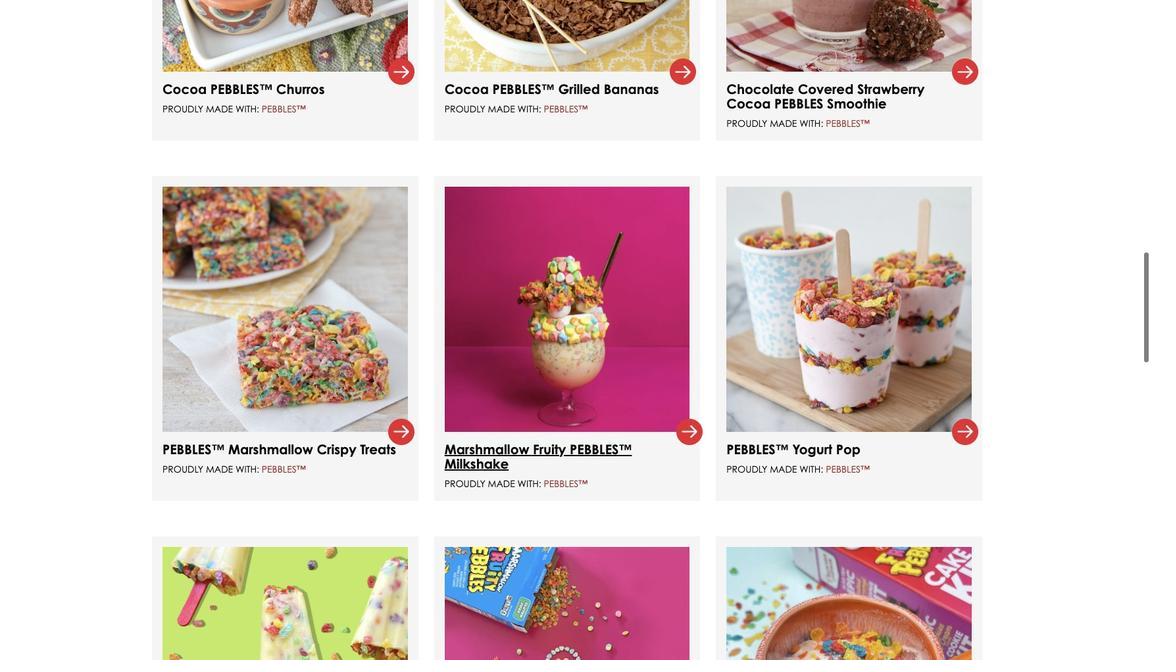 Task type: vqa. For each thing, say whether or not it's contained in the screenshot.
2020
no



Task type: describe. For each thing, give the bounding box(es) containing it.
pebbles™ link for crispy
[[262, 464, 306, 475]]

pebbles™ link for churros
[[262, 103, 306, 115]]

marshmallow fruity pebbles™ milkshake link
[[445, 441, 632, 472]]

made inside pebbles™ yogurt pop proudly made with: pebbles™
[[770, 464, 797, 475]]

cocoa inside chocolate covered strawberry cocoa pebbles smoothie proudly made with: pebbles™
[[727, 95, 771, 112]]

with: inside cocoa pebbles™ grilled bananas proudly made with: pebbles™
[[518, 103, 541, 115]]

fruity
[[533, 441, 566, 458]]

proudly inside chocolate covered strawberry cocoa pebbles smoothie proudly made with: pebbles™
[[727, 118, 767, 129]]

covered
[[798, 81, 854, 97]]

cocoa pebbles™ grilled bananas proudly made with: pebbles™
[[445, 81, 659, 115]]

with: inside chocolate covered strawberry cocoa pebbles smoothie proudly made with: pebbles™
[[800, 118, 823, 129]]

with: inside cocoa pebbles™ churros proudly made with: pebbles™
[[235, 103, 259, 115]]

treats
[[360, 441, 396, 458]]

cocoa pebbles™ grilled bananas recipe image
[[445, 0, 690, 72]]

pebbles™ link for strawberry
[[826, 118, 870, 129]]

proudly inside cocoa pebbles™ churros proudly made with: pebbles™
[[163, 103, 203, 115]]

pebbles™ marshmallow crispy treats proudly made with: pebbles™
[[163, 441, 396, 475]]

fruity pebbles marshmallow crispy treats recipe image
[[163, 187, 408, 432]]

made inside chocolate covered strawberry cocoa pebbles smoothie proudly made with: pebbles™
[[770, 118, 797, 129]]

milkshake
[[445, 456, 509, 472]]

pop
[[836, 441, 861, 458]]

with: inside pebbles™ yogurt pop proudly made with: pebbles™
[[800, 464, 823, 475]]

marshmallow inside pebbles™ marshmallow crispy treats proudly made with: pebbles™
[[228, 441, 313, 458]]

grilled
[[558, 81, 600, 97]]

cocoa for cocoa pebbles™ churros
[[163, 81, 207, 97]]

made inside marshmallow fruity pebbles™ milkshake proudly made with: pebbles™
[[488, 478, 515, 489]]

with: inside pebbles™ marshmallow crispy treats proudly made with: pebbles™
[[235, 464, 259, 475]]

pebbles™ marshmallow crispy treats link
[[163, 441, 396, 458]]

proudly inside pebbles™ marshmallow crispy treats proudly made with: pebbles™
[[163, 464, 203, 475]]

pebbles™ link for grilled
[[544, 103, 588, 115]]

smoothie
[[827, 95, 887, 112]]

pebbles™ yogurt pop link
[[727, 441, 861, 458]]



Task type: locate. For each thing, give the bounding box(es) containing it.
proudly inside pebbles™ yogurt pop proudly made with: pebbles™
[[727, 464, 767, 475]]

0 horizontal spatial marshmallow
[[228, 441, 313, 458]]

made
[[206, 103, 233, 115], [488, 103, 515, 115], [770, 118, 797, 129], [206, 464, 233, 475], [770, 464, 797, 475], [488, 478, 515, 489]]

pebbles™ yogurt pop proudly made with: pebbles™
[[727, 441, 870, 475]]

marshmallow fruity pebbles™ milkshake proudly made with: pebbles™
[[445, 441, 632, 489]]

made down pebbles™ marshmallow crispy treats link at the left
[[206, 464, 233, 475]]

2 marshmallow from the left
[[445, 441, 529, 458]]

marshmallow fruity pebbles™ shake recipe image
[[445, 187, 690, 432]]

made inside pebbles™ marshmallow crispy treats proudly made with: pebbles™
[[206, 464, 233, 475]]

bananas
[[604, 81, 659, 97]]

made down milkshake
[[488, 478, 515, 489]]

cocoa pebbles™ chocolate covered strawberry smoothie recipe image
[[727, 0, 972, 72]]

yogurt
[[792, 441, 832, 458]]

1 marshmallow from the left
[[228, 441, 313, 458]]

proudly inside marshmallow fruity pebbles™ milkshake proudly made with: pebbles™
[[445, 478, 485, 489]]

made inside cocoa pebbles™ grilled bananas proudly made with: pebbles™
[[488, 103, 515, 115]]

chocolate
[[727, 81, 794, 97]]

crispy
[[317, 441, 356, 458]]

pebbles™ link down pop
[[826, 464, 870, 475]]

mug cake web image image
[[727, 547, 972, 661]]

0 horizontal spatial cocoa
[[163, 81, 207, 97]]

with: down pebbles
[[800, 118, 823, 129]]

made down cocoa pebbles™ churros link
[[206, 103, 233, 115]]

cocoa
[[163, 81, 207, 97], [445, 81, 489, 97], [727, 95, 771, 112]]

pebbles™ link
[[262, 103, 306, 115], [544, 103, 588, 115], [826, 118, 870, 129], [262, 464, 306, 475], [826, 464, 870, 475], [544, 478, 588, 489]]

pebbles™ link down smoothie
[[826, 118, 870, 129]]

strawberry
[[857, 81, 925, 97]]

with: down cocoa pebbles™ churros link
[[235, 103, 259, 115]]

marshmallow inside marshmallow fruity pebbles™ milkshake proudly made with: pebbles™
[[445, 441, 529, 458]]

made inside cocoa pebbles™ churros proudly made with: pebbles™
[[206, 103, 233, 115]]

with: down the yogurt
[[800, 464, 823, 475]]

pebbles™
[[210, 81, 273, 97], [492, 81, 555, 97], [262, 103, 306, 115], [544, 103, 588, 115], [826, 118, 870, 129], [163, 441, 225, 458], [570, 441, 632, 458], [727, 441, 789, 458], [262, 464, 306, 475], [826, 464, 870, 475], [544, 478, 588, 489]]

cocoa inside cocoa pebbles™ grilled bananas proudly made with: pebbles™
[[445, 81, 489, 97]]

proudly
[[163, 103, 203, 115], [445, 103, 485, 115], [727, 118, 767, 129], [163, 464, 203, 475], [727, 464, 767, 475], [445, 478, 485, 489]]

marshmallow fruity pebbles™ snowman craft image
[[445, 547, 690, 661]]

made down pebbles™ yogurt pop link
[[770, 464, 797, 475]]

cocoa for cocoa pebbles™ grilled bananas
[[445, 81, 489, 97]]

with: inside marshmallow fruity pebbles™ milkshake proudly made with: pebbles™
[[518, 478, 541, 489]]

made down pebbles
[[770, 118, 797, 129]]

cocoa pebbles churros recipe image
[[163, 0, 408, 72]]

cocoa pebbles™ grilled bananas link
[[445, 81, 659, 97]]

cocoa pebbles™ churros proudly made with: pebbles™
[[163, 81, 325, 115]]

pebbles™ link down fruity
[[544, 478, 588, 489]]

churros
[[276, 81, 325, 97]]

1 horizontal spatial marshmallow
[[445, 441, 529, 458]]

cocoa pebbles™ churros link
[[163, 81, 325, 97]]

pebbles™ link down the grilled on the top of page
[[544, 103, 588, 115]]

pebbles™ yogurt pop recipe image
[[727, 187, 972, 432]]

pebbles™ link for pop
[[826, 464, 870, 475]]

1 horizontal spatial cocoa
[[445, 81, 489, 97]]

proudly inside cocoa pebbles™ grilled bananas proudly made with: pebbles™
[[445, 103, 485, 115]]

chocolate covered strawberry cocoa pebbles smoothie link
[[727, 81, 925, 112]]

marshmallow
[[228, 441, 313, 458], [445, 441, 529, 458]]

with:
[[235, 103, 259, 115], [518, 103, 541, 115], [800, 118, 823, 129], [235, 464, 259, 475], [800, 464, 823, 475], [518, 478, 541, 489]]

chocolate covered strawberry cocoa pebbles smoothie proudly made with: pebbles™
[[727, 81, 925, 129]]

pebbles™ link for pebbles™
[[544, 478, 588, 489]]

pebbles™ link down pebbles™ marshmallow crispy treats link at the left
[[262, 464, 306, 475]]

fruity pebbles cereal popsicles recipe image
[[163, 547, 408, 661]]

pebbles™ inside chocolate covered strawberry cocoa pebbles smoothie proudly made with: pebbles™
[[826, 118, 870, 129]]

pebbles™ link down churros
[[262, 103, 306, 115]]

pebbles
[[774, 95, 823, 112]]

2 horizontal spatial cocoa
[[727, 95, 771, 112]]

with: down pebbles™ marshmallow crispy treats link at the left
[[235, 464, 259, 475]]

made down "cocoa pebbles™ grilled bananas" link
[[488, 103, 515, 115]]

with: down "cocoa pebbles™ grilled bananas" link
[[518, 103, 541, 115]]

with: down marshmallow fruity pebbles™ milkshake link
[[518, 478, 541, 489]]

cocoa inside cocoa pebbles™ churros proudly made with: pebbles™
[[163, 81, 207, 97]]



